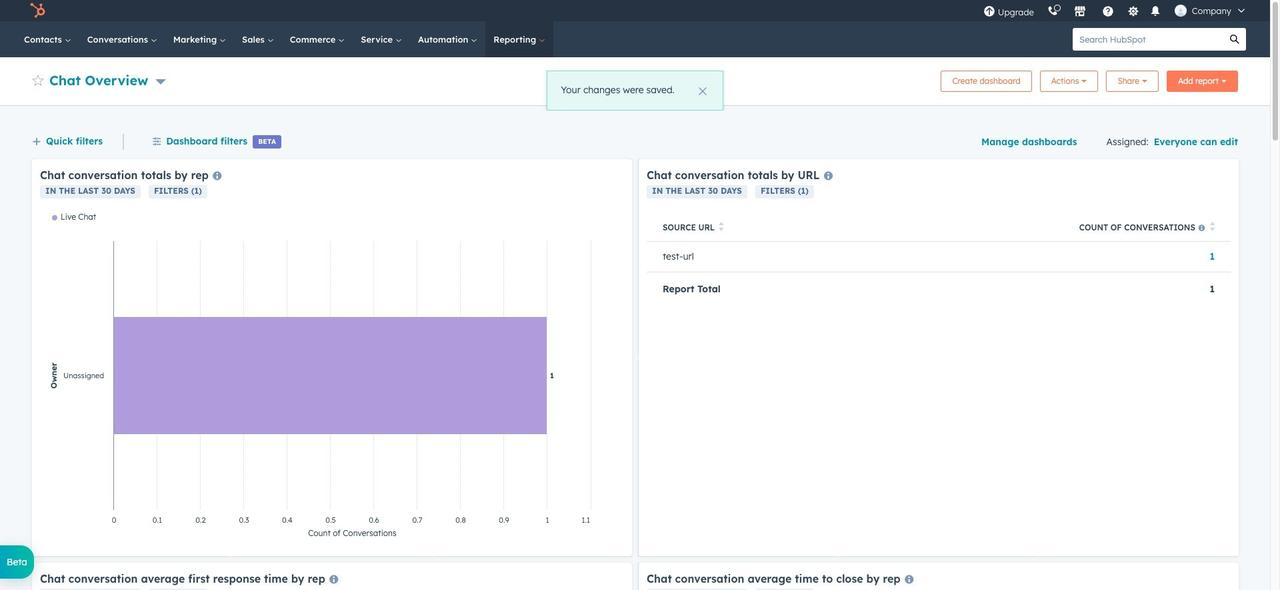 Task type: locate. For each thing, give the bounding box(es) containing it.
1 press to sort. image from the left
[[719, 222, 724, 232]]

alert
[[547, 71, 724, 111], [547, 71, 724, 111]]

press to sort. element
[[719, 222, 724, 234], [1210, 222, 1215, 234]]

jacob simon image
[[1175, 5, 1187, 17]]

2 press to sort. image from the left
[[1210, 222, 1215, 232]]

0 horizontal spatial press to sort. element
[[719, 222, 724, 234]]

banner
[[32, 67, 1239, 92]]

0 horizontal spatial press to sort. image
[[719, 222, 724, 232]]

interactive chart image
[[40, 212, 624, 549]]

chat conversation average first response time by rep element
[[32, 564, 632, 591]]

press to sort. image for 2nd press to sort. element
[[1210, 222, 1215, 232]]

1 horizontal spatial press to sort. image
[[1210, 222, 1215, 232]]

1 horizontal spatial press to sort. element
[[1210, 222, 1215, 234]]

press to sort. image
[[719, 222, 724, 232], [1210, 222, 1215, 232]]

menu
[[977, 0, 1255, 21]]

Search HubSpot search field
[[1073, 28, 1224, 51]]

1 press to sort. element from the left
[[719, 222, 724, 234]]



Task type: vqa. For each thing, say whether or not it's contained in the screenshot.
first Press to sort. 'element' from right
yes



Task type: describe. For each thing, give the bounding box(es) containing it.
press to sort. image for 2nd press to sort. element from the right
[[719, 222, 724, 232]]

chat conversation totals by rep element
[[32, 159, 632, 557]]

close image
[[699, 87, 707, 95]]

toggle series visibility region
[[52, 212, 96, 222]]

close image
[[699, 87, 707, 95]]

2 press to sort. element from the left
[[1210, 222, 1215, 234]]

chat conversation totals by url element
[[639, 159, 1239, 557]]

chat conversation average time to close by rep element
[[639, 564, 1239, 591]]

marketplaces image
[[1074, 6, 1086, 18]]



